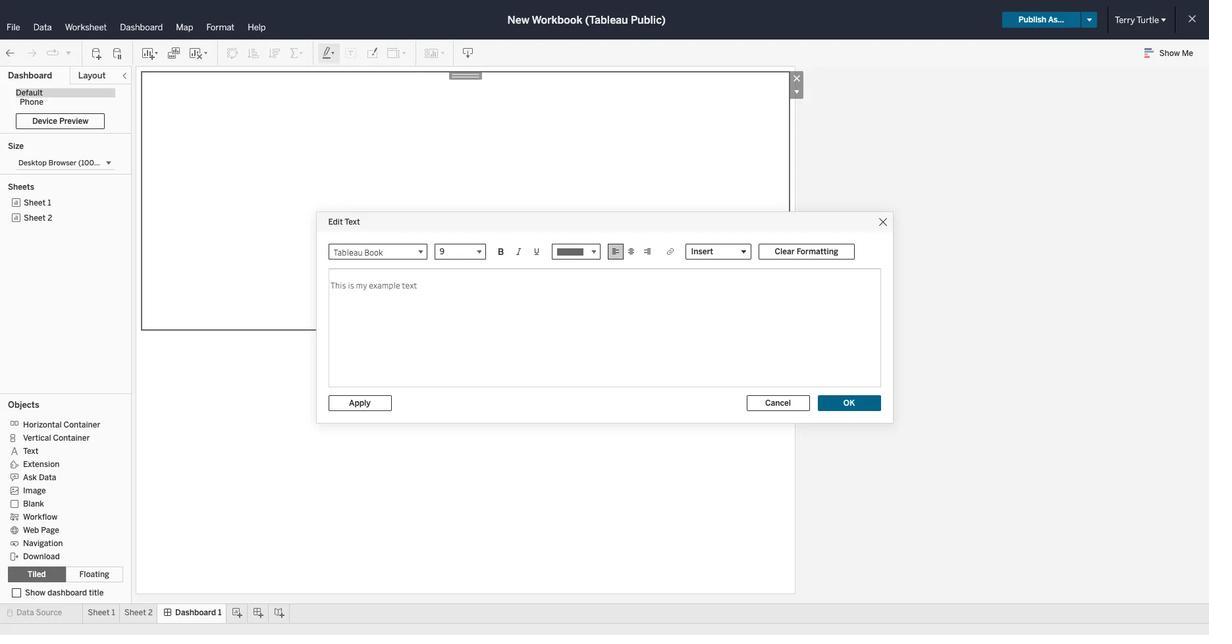 Task type: vqa. For each thing, say whether or not it's contained in the screenshot.
left Test
no



Task type: locate. For each thing, give the bounding box(es) containing it.
navigation option
[[8, 536, 114, 550]]

edit text dialog
[[317, 212, 893, 423]]

default phone
[[16, 88, 43, 107]]

x
[[101, 159, 105, 167]]

cancel
[[766, 399, 791, 408]]

sheets
[[8, 183, 34, 192]]

workflow
[[23, 513, 58, 522]]

format workbook image
[[366, 46, 379, 60]]

0 vertical spatial show
[[1160, 49, 1181, 58]]

application
[[132, 66, 1209, 602]]

0 vertical spatial 2
[[48, 213, 52, 223]]

1 horizontal spatial text
[[345, 217, 360, 227]]

data for data
[[33, 22, 52, 32]]

title
[[89, 588, 104, 598]]

data down extension
[[39, 473, 56, 482]]

fit image
[[387, 46, 408, 60]]

0 horizontal spatial dashboard
[[8, 71, 52, 80]]

1 vertical spatial 2
[[148, 608, 153, 617]]

formatting
[[797, 247, 839, 256]]

2 left dashboard 1
[[148, 608, 153, 617]]

ok button
[[818, 395, 881, 411]]

blank
[[23, 499, 44, 509]]

workbook
[[532, 14, 583, 26]]

apply
[[349, 399, 371, 408]]

show/hide cards image
[[424, 46, 445, 60]]

container down horizontal container
[[53, 433, 90, 443]]

replay animation image
[[46, 46, 59, 60]]

public)
[[631, 14, 666, 26]]

0 vertical spatial container
[[64, 420, 100, 430]]

2 down "browser"
[[48, 213, 52, 223]]

data inside option
[[39, 473, 56, 482]]

data up replay animation image at the top of page
[[33, 22, 52, 32]]

vertical container option
[[8, 431, 114, 444]]

data source
[[16, 608, 62, 617]]

0 horizontal spatial sheet 1
[[24, 198, 51, 208]]

0 horizontal spatial 1
[[48, 198, 51, 208]]

vertical container
[[23, 433, 90, 443]]

clear formatting
[[775, 247, 839, 256]]

text inside edit text "dialog"
[[345, 217, 360, 227]]

device
[[32, 117, 57, 126]]

objects
[[8, 400, 39, 410]]

2 vertical spatial dashboard
[[175, 608, 216, 617]]

sheet
[[24, 198, 46, 208], [24, 213, 46, 223], [88, 608, 110, 617], [124, 608, 146, 617]]

0 vertical spatial sheet 2
[[24, 213, 52, 223]]

terry turtle
[[1116, 15, 1160, 25]]

default
[[16, 88, 43, 98]]

1 horizontal spatial show
[[1160, 49, 1181, 58]]

container inside 'option'
[[53, 433, 90, 443]]

sheet 1 down sheets
[[24, 198, 51, 208]]

layout
[[78, 71, 106, 80]]

help
[[248, 22, 266, 32]]

clear sheet image
[[188, 46, 210, 60]]

container up vertical container 'option'
[[64, 420, 100, 430]]

data
[[33, 22, 52, 32], [39, 473, 56, 482], [16, 608, 34, 617]]

container inside option
[[64, 420, 100, 430]]

0 vertical spatial text
[[345, 217, 360, 227]]

show inside button
[[1160, 49, 1181, 58]]

data left source
[[16, 608, 34, 617]]

(tableau
[[585, 14, 628, 26]]

apply button
[[328, 395, 392, 411]]

1 horizontal spatial dashboard
[[120, 22, 163, 32]]

publish as...
[[1019, 15, 1065, 24]]

web page
[[23, 526, 59, 535]]

1 vertical spatial sheet 2
[[124, 608, 153, 617]]

1 vertical spatial text
[[23, 447, 38, 456]]

workflow option
[[8, 510, 114, 523]]

undo image
[[4, 46, 17, 60]]

dashboard
[[120, 22, 163, 32], [8, 71, 52, 80], [175, 608, 216, 617]]

1 vertical spatial container
[[53, 433, 90, 443]]

sheet 1
[[24, 198, 51, 208], [88, 608, 115, 617]]

0 vertical spatial data
[[33, 22, 52, 32]]

file
[[7, 22, 20, 32]]

tiled
[[28, 570, 46, 579]]

edit text
[[328, 217, 360, 227]]

redo image
[[25, 46, 38, 60]]

0 horizontal spatial show
[[25, 588, 46, 598]]

show labels image
[[345, 46, 358, 60]]

replay animation image
[[65, 48, 72, 56]]

totals image
[[289, 46, 305, 60]]

1 vertical spatial data
[[39, 473, 56, 482]]

1 horizontal spatial sheet 2
[[124, 608, 153, 617]]

browser
[[48, 159, 77, 167]]

show dashboard title
[[25, 588, 104, 598]]

2
[[48, 213, 52, 223], [148, 608, 153, 617]]

download option
[[8, 550, 114, 563]]

sheet 2
[[24, 213, 52, 223], [124, 608, 153, 617]]

1 vertical spatial sheet 1
[[88, 608, 115, 617]]

device preview button
[[16, 113, 105, 129]]

dashboard 1
[[175, 608, 222, 617]]

sheet 2 down sheets
[[24, 213, 52, 223]]

device preview
[[32, 117, 89, 126]]

text right edit
[[345, 217, 360, 227]]

0 horizontal spatial text
[[23, 447, 38, 456]]

text
[[345, 217, 360, 227], [23, 447, 38, 456]]

show down tiled
[[25, 588, 46, 598]]

preview
[[59, 117, 89, 126]]

horizontal container option
[[8, 418, 114, 431]]

sheet 2 left dashboard 1
[[124, 608, 153, 617]]

2 vertical spatial data
[[16, 608, 34, 617]]

sheet 1 down title
[[88, 608, 115, 617]]

show for show dashboard title
[[25, 588, 46, 598]]

extension
[[23, 460, 60, 469]]

0 horizontal spatial sheet 2
[[24, 213, 52, 223]]

show
[[1160, 49, 1181, 58], [25, 588, 46, 598]]

clear formatting button
[[759, 244, 855, 260]]

text down vertical
[[23, 447, 38, 456]]

floating
[[79, 570, 109, 579]]

extension option
[[8, 457, 114, 470]]

show for show me
[[1160, 49, 1181, 58]]

list box
[[8, 196, 123, 389]]

cancel button
[[747, 395, 810, 411]]

show left me
[[1160, 49, 1181, 58]]

2 horizontal spatial 1
[[218, 608, 222, 617]]

web
[[23, 526, 39, 535]]

sheet 1 inside list box
[[24, 198, 51, 208]]

container
[[64, 420, 100, 430], [53, 433, 90, 443]]

1
[[48, 198, 51, 208], [112, 608, 115, 617], [218, 608, 222, 617]]

1 vertical spatial show
[[25, 588, 46, 598]]

download image
[[462, 46, 475, 60]]

0 vertical spatial sheet 1
[[24, 198, 51, 208]]



Task type: describe. For each thing, give the bounding box(es) containing it.
ok
[[844, 399, 856, 408]]

duplicate image
[[167, 46, 181, 60]]

desktop
[[18, 159, 47, 167]]

2 horizontal spatial dashboard
[[175, 608, 216, 617]]

ask data
[[23, 473, 56, 482]]

image
[[23, 486, 46, 495]]

1 horizontal spatial 1
[[112, 608, 115, 617]]

blank option
[[8, 497, 114, 510]]

navigation
[[23, 539, 63, 548]]

(1000
[[78, 159, 99, 167]]

source
[[36, 608, 62, 617]]

sort descending image
[[268, 46, 281, 60]]

worksheet
[[65, 22, 107, 32]]

new workbook (tableau public)
[[508, 14, 666, 26]]

horizontal
[[23, 420, 62, 430]]

container for horizontal container
[[64, 420, 100, 430]]

new
[[508, 14, 530, 26]]

edit
[[328, 217, 343, 227]]

dashboard
[[47, 588, 87, 598]]

as...
[[1049, 15, 1065, 24]]

web page option
[[8, 523, 114, 536]]

1 vertical spatial dashboard
[[8, 71, 52, 80]]

horizontal container
[[23, 420, 100, 430]]

turtle
[[1137, 15, 1160, 25]]

clear
[[775, 247, 795, 256]]

0 vertical spatial dashboard
[[120, 22, 163, 32]]

image option
[[8, 484, 114, 497]]

publish
[[1019, 15, 1047, 24]]

format
[[207, 22, 235, 32]]

publish as... button
[[1003, 12, 1081, 28]]

container for vertical container
[[53, 433, 90, 443]]

ask data option
[[8, 470, 114, 484]]

phone
[[20, 98, 43, 107]]

sort ascending image
[[247, 46, 260, 60]]

map
[[176, 22, 193, 32]]

show me
[[1160, 49, 1194, 58]]

horizontal alignment control element
[[608, 244, 655, 260]]

1 horizontal spatial 2
[[148, 608, 153, 617]]

data for data source
[[16, 608, 34, 617]]

highlight image
[[322, 46, 337, 60]]

text inside text option
[[23, 447, 38, 456]]

terry
[[1116, 15, 1136, 25]]

show me button
[[1139, 43, 1206, 63]]

objects list box
[[8, 414, 123, 563]]

collapse image
[[121, 72, 128, 80]]

text option
[[8, 444, 114, 457]]

remove from dashboard image
[[790, 71, 804, 85]]

new data source image
[[90, 46, 103, 60]]

size
[[8, 142, 24, 151]]

1 horizontal spatial sheet 1
[[88, 608, 115, 617]]

pause auto updates image
[[111, 46, 125, 60]]

ask
[[23, 473, 37, 482]]

swap rows and columns image
[[226, 46, 239, 60]]

800)
[[106, 159, 123, 167]]

togglestate option group
[[8, 567, 123, 583]]

new worksheet image
[[141, 46, 159, 60]]

page
[[41, 526, 59, 535]]

0 horizontal spatial 2
[[48, 213, 52, 223]]

download
[[23, 552, 60, 561]]

list box containing sheet 1
[[8, 196, 123, 389]]

desktop browser (1000 x 800)
[[18, 159, 123, 167]]

me
[[1183, 49, 1194, 58]]

vertical
[[23, 433, 51, 443]]

more options image
[[790, 85, 804, 99]]



